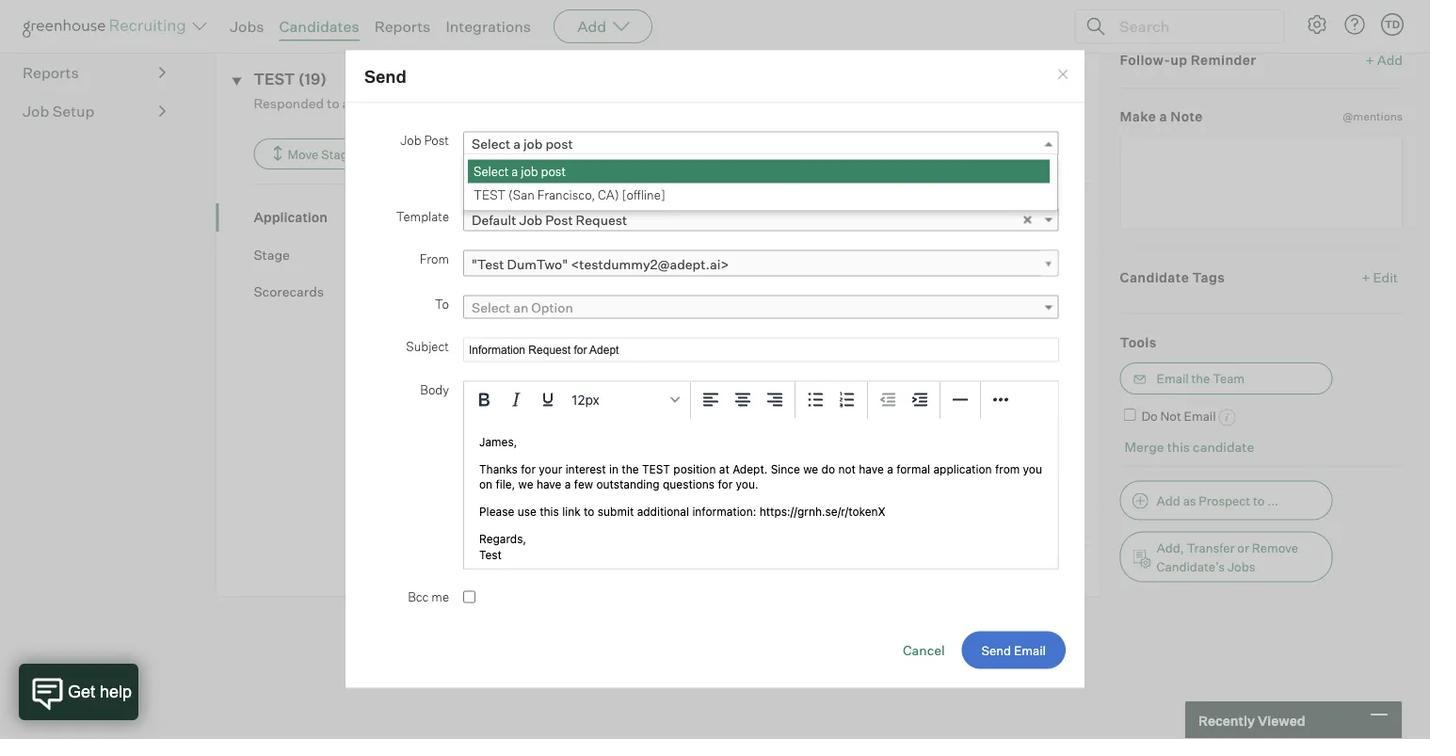 Task type: describe. For each thing, give the bounding box(es) containing it.
add as prospect to ... button
[[1120, 481, 1333, 521]]

remove
[[1252, 540, 1298, 556]]

post right body
[[480, 371, 508, 387]]

make a note
[[1120, 109, 1203, 125]]

team
[[1213, 371, 1245, 386]]

+ for + edit
[[1362, 269, 1370, 286]]

+ edit
[[1362, 269, 1398, 286]]

there are no attachments for this job.
[[421, 251, 646, 268]]

dummy)
[[477, 95, 531, 111]]

1 horizontal spatial reports
[[374, 17, 431, 36]]

fields
[[543, 167, 573, 182]]

custom
[[528, 559, 576, 575]]

agency
[[454, 517, 501, 533]]

as
[[1183, 493, 1196, 508]]

1 vertical spatial this
[[1167, 439, 1190, 455]]

2 toolbar from the left
[[796, 382, 868, 419]]

(test
[[442, 95, 474, 111]]

send link
[[1040, 371, 1081, 387]]

add, transfer or remove candidate's jobs button
[[1120, 532, 1333, 583]]

follow-up reminder
[[1120, 52, 1256, 68]]

yet.
[[667, 475, 690, 491]]

0 horizontal spatial on
[[379, 95, 394, 111]]

ad
[[360, 95, 376, 111]]

candidate
[[1120, 269, 1189, 286]]

<testdummy2@adept.ai>
[[571, 256, 729, 272]]

0 horizontal spatial an
[[342, 95, 357, 111]]

body
[[420, 383, 449, 398]]

ca)
[[598, 188, 619, 203]]

bcc
[[408, 590, 429, 605]]

1 vertical spatial on
[[471, 209, 486, 226]]

bcc me
[[408, 590, 449, 605]]

reminder
[[1191, 52, 1256, 68]]

job down indeed
[[400, 133, 421, 148]]

jobs link
[[230, 17, 264, 36]]

add inside button
[[1157, 493, 1180, 508]]

select for select an option
[[472, 299, 510, 316]]

applied
[[421, 209, 468, 226]]

add inside popup button
[[577, 17, 606, 36]]

a for select a job post test (san francisco, ca)  [offline]
[[511, 164, 518, 179]]

follow link
[[1363, 0, 1403, 19]]

select an option link
[[463, 295, 1059, 319]]

+ for + add
[[1366, 52, 1374, 68]]

default
[[472, 212, 516, 228]]

sep
[[489, 209, 514, 226]]

+ add
[[1366, 52, 1403, 68]]

post for select a job post test (san francisco, ca)  [offline]
[[541, 164, 566, 179]]

application for application
[[254, 209, 328, 226]]

setup
[[52, 102, 94, 121]]

1 vertical spatial job post
[[426, 330, 482, 346]]

hide
[[481, 167, 507, 182]]

0 vertical spatial questions
[[511, 371, 573, 387]]

default job post request link
[[463, 208, 1059, 231]]

1 horizontal spatial not
[[1160, 409, 1181, 424]]

integrations
[[446, 17, 531, 36]]

close image
[[1055, 68, 1071, 83]]

[offline]
[[622, 188, 665, 203]]

2 vertical spatial job
[[645, 475, 664, 491]]

+ add file
[[1023, 209, 1081, 226]]

application custom fields
[[454, 559, 616, 575]]

add as prospect to ...
[[1157, 493, 1279, 508]]

td button
[[1377, 9, 1407, 40]]

job inside 'link'
[[519, 212, 542, 228]]

configure image
[[1306, 13, 1328, 36]]

2 vertical spatial this
[[619, 475, 642, 491]]

+ add link
[[1366, 51, 1403, 69]]

email,
[[637, 167, 671, 182]]

cover
[[809, 167, 840, 182]]

@mentions
[[1343, 109, 1403, 124]]

test (19)
[[254, 70, 327, 89]]

add, transfer or remove candidate's jobs
[[1157, 540, 1298, 574]]

candidates
[[279, 17, 359, 36]]

pipeline link
[[23, 23, 166, 46]]

application for application custom fields
[[454, 559, 525, 575]]

move stage
[[288, 147, 355, 162]]

post right the 'subject'
[[453, 330, 482, 346]]

job post questions
[[454, 371, 573, 387]]

not yet sent
[[791, 371, 865, 388]]

1 vertical spatial reports
[[23, 64, 79, 83]]

2023
[[537, 209, 570, 226]]

integrations link
[[446, 17, 531, 36]]

cancel
[[903, 642, 945, 658]]

1 vertical spatial reports link
[[23, 62, 166, 84]]

job for select a job post test (san francisco, ca)  [offline]
[[521, 164, 538, 179]]

are
[[460, 251, 479, 268]]

job post inside the send dialog
[[400, 133, 449, 148]]

attachments
[[500, 251, 576, 268]]

dumtwo"
[[507, 256, 568, 272]]

there
[[421, 251, 457, 268]]

from
[[420, 252, 449, 267]]

recently viewed
[[1198, 712, 1305, 728]]

recently
[[1198, 712, 1255, 728]]

me
[[432, 590, 449, 605]]

tools
[[1120, 334, 1157, 351]]

candidate tags
[[1120, 269, 1225, 286]]

add inside 'link'
[[1035, 209, 1060, 226]]

select for select a job post
[[472, 135, 510, 152]]

send dialog
[[345, 50, 1085, 689]]

jobs inside add, transfer or remove candidate's jobs
[[1227, 559, 1255, 574]]

+ edit link
[[1357, 264, 1403, 290]]

0 vertical spatial not
[[791, 371, 814, 388]]

forms
[[426, 434, 466, 450]]

the
[[1191, 371, 1210, 386]]

Search text field
[[1115, 13, 1267, 40]]

pipeline
[[23, 25, 79, 44]]

select for select a job post test (san francisco, ca)  [offline]
[[474, 164, 509, 179]]

job.
[[624, 251, 646, 268]]

1 toolbar from the left
[[691, 382, 796, 419]]

greenhouse recruiting image
[[23, 15, 192, 38]]

12px
[[571, 392, 600, 408]]

Hide basic fields (i.e. name, email, phone number, resume, cover letter, location, education) checkbox
[[463, 167, 475, 180]]

move stage button
[[254, 139, 375, 170]]

0 vertical spatial this
[[598, 251, 621, 268]]

make
[[1120, 109, 1156, 125]]

request
[[576, 212, 627, 228]]

job setup link
[[23, 100, 166, 123]]

created
[[551, 475, 598, 491]]

placeholder image
[[768, 370, 782, 390]]



Task type: locate. For each thing, give the bounding box(es) containing it.
1 horizontal spatial reports link
[[374, 17, 431, 36]]

job inside select a job post test (san francisco, ca)  [offline]
[[521, 164, 538, 179]]

0 vertical spatial select
[[472, 135, 510, 152]]

add button
[[554, 9, 653, 43]]

2 vertical spatial select
[[472, 299, 510, 316]]

"test dumtwo" <testdummy2@adept.ai> link
[[463, 250, 1059, 278]]

an left option
[[513, 299, 528, 316]]

transfer
[[1187, 540, 1235, 556]]

0 vertical spatial job post
[[400, 133, 449, 148]]

a for make a note
[[1159, 109, 1167, 125]]

forms
[[446, 475, 482, 491]]

1 vertical spatial select
[[474, 164, 509, 179]]

cancel link
[[903, 642, 945, 658]]

td button
[[1381, 13, 1404, 36]]

0 horizontal spatial test
[[254, 70, 295, 89]]

email up 'merge this candidate' link
[[1184, 409, 1216, 424]]

follow
[[1363, 1, 1403, 18]]

0 vertical spatial jobs
[[230, 17, 264, 36]]

12px toolbar
[[464, 382, 691, 419]]

not left yet
[[791, 371, 814, 388]]

questions up "12px" at the left bottom of the page
[[511, 371, 573, 387]]

send inside dialog
[[364, 66, 407, 87]]

no
[[426, 475, 443, 491]]

stage
[[321, 147, 355, 162], [254, 246, 290, 263]]

job post down the to
[[426, 330, 482, 346]]

test down hide
[[474, 188, 506, 203]]

0 vertical spatial to
[[327, 95, 339, 111]]

job for select a job post
[[523, 135, 543, 152]]

0 vertical spatial +
[[1366, 52, 1374, 68]]

post inside 'link'
[[545, 212, 573, 228]]

reports link up responded to an ad on indeed (test dummy)
[[374, 17, 431, 36]]

job right body
[[454, 371, 477, 387]]

stage right move
[[321, 147, 355, 162]]

stage inside button
[[321, 147, 355, 162]]

0 horizontal spatial not
[[791, 371, 814, 388]]

select left the 'basic'
[[474, 164, 509, 179]]

0 horizontal spatial send
[[364, 66, 407, 87]]

not
[[791, 371, 814, 388], [1160, 409, 1181, 424]]

1 horizontal spatial test
[[474, 188, 506, 203]]

0 vertical spatial an
[[342, 95, 357, 111]]

1 horizontal spatial send
[[1049, 371, 1081, 387]]

to inside button
[[1253, 493, 1265, 508]]

to left ad
[[327, 95, 339, 111]]

1 horizontal spatial on
[[471, 209, 486, 226]]

1 horizontal spatial to
[[1253, 493, 1265, 508]]

number,
[[711, 167, 758, 182]]

email left the
[[1157, 371, 1189, 386]]

hide basic fields (i.e. name, email, phone number, resume, cover letter, location, education)
[[481, 167, 989, 182]]

email the team
[[1157, 371, 1245, 386]]

(i.e.
[[575, 167, 597, 182]]

do not email
[[1141, 409, 1216, 424]]

0 vertical spatial application
[[254, 209, 328, 226]]

post for select a job post
[[545, 135, 573, 152]]

this left 'yet.'
[[619, 475, 642, 491]]

phone
[[673, 167, 709, 182]]

1 vertical spatial a
[[513, 135, 521, 152]]

1 vertical spatial post
[[541, 164, 566, 179]]

post inside select a job post test (san francisco, ca)  [offline]
[[541, 164, 566, 179]]

none submit inside the send dialog
[[962, 632, 1066, 669]]

2 vertical spatial a
[[511, 164, 518, 179]]

@mentions link
[[1343, 108, 1403, 126]]

candidates link
[[279, 17, 359, 36]]

select
[[472, 135, 510, 152], [474, 164, 509, 179], [472, 299, 510, 316]]

job setup
[[23, 102, 94, 121]]

0 vertical spatial email
[[1157, 371, 1189, 386]]

on left sep
[[471, 209, 486, 226]]

send
[[364, 66, 407, 87], [1049, 371, 1081, 387]]

select down "test
[[472, 299, 510, 316]]

job down the to
[[426, 330, 450, 346]]

sent
[[839, 371, 865, 388]]

None submit
[[962, 632, 1066, 669]]

job up the 'basic'
[[523, 135, 543, 152]]

on right ad
[[379, 95, 394, 111]]

"test dumtwo" <testdummy2@adept.ai>
[[472, 256, 729, 272]]

1 vertical spatial stage
[[254, 246, 290, 263]]

1 horizontal spatial stage
[[321, 147, 355, 162]]

merge this candidate
[[1125, 439, 1254, 455]]

0 vertical spatial post
[[545, 135, 573, 152]]

a
[[1159, 109, 1167, 125], [513, 135, 521, 152], [511, 164, 518, 179]]

this
[[598, 251, 621, 268], [1167, 439, 1190, 455], [619, 475, 642, 491]]

on right created
[[600, 475, 616, 491]]

a up the 'basic'
[[513, 135, 521, 152]]

+ for + add file
[[1023, 209, 1032, 226]]

email
[[1157, 371, 1189, 386], [1184, 409, 1216, 424]]

prospect
[[1199, 493, 1250, 508]]

been
[[517, 475, 548, 491]]

job up (san
[[521, 164, 538, 179]]

for
[[579, 251, 596, 268]]

12px group
[[464, 382, 1058, 419]]

letter,
[[843, 167, 875, 182]]

1 vertical spatial send
[[1049, 371, 1081, 387]]

no
[[482, 251, 497, 268]]

stage up scorecards
[[254, 246, 290, 263]]

candidate
[[1193, 439, 1254, 455]]

job down (san
[[519, 212, 542, 228]]

job left 'yet.'
[[645, 475, 664, 491]]

0 horizontal spatial reports
[[23, 64, 79, 83]]

toolbar down subject text box
[[691, 382, 796, 419]]

0 horizontal spatial application
[[254, 209, 328, 226]]

reports up responded to an ad on indeed (test dummy)
[[374, 17, 431, 36]]

post
[[545, 135, 573, 152], [541, 164, 566, 179]]

location,
[[878, 167, 926, 182]]

application
[[254, 209, 328, 226], [454, 559, 525, 575]]

3 toolbar from the left
[[868, 382, 941, 419]]

email inside "email the team" button
[[1157, 371, 1189, 386]]

merge
[[1125, 439, 1164, 455]]

application up bcc me "checkbox"
[[454, 559, 525, 575]]

1 horizontal spatial jobs
[[1227, 559, 1255, 574]]

a inside select a job post test (san francisco, ca)  [offline]
[[511, 164, 518, 179]]

a for select a job post
[[513, 135, 521, 152]]

1 vertical spatial test
[[474, 188, 506, 203]]

an left ad
[[342, 95, 357, 111]]

select inside select a job post link
[[472, 135, 510, 152]]

test up responded
[[254, 70, 295, 89]]

"test
[[472, 256, 504, 272]]

Bcc me checkbox
[[463, 591, 475, 603]]

+ inside + add link
[[1366, 52, 1374, 68]]

Subject text field
[[463, 338, 1059, 362]]

reports link down the pipeline 'link'
[[23, 62, 166, 84]]

scorecards link
[[254, 283, 421, 301]]

reject
[[416, 147, 452, 162]]

0 vertical spatial stage
[[321, 147, 355, 162]]

0 vertical spatial job
[[523, 135, 543, 152]]

...
[[1267, 493, 1279, 508]]

education)
[[929, 167, 989, 182]]

application link
[[254, 208, 421, 227]]

1 vertical spatial not
[[1160, 409, 1181, 424]]

Do Not Email checkbox
[[1124, 409, 1136, 421]]

0 horizontal spatial to
[[327, 95, 339, 111]]

2 vertical spatial +
[[1362, 269, 1370, 286]]

or
[[1237, 540, 1249, 556]]

select inside select an option link
[[472, 299, 510, 316]]

stage link
[[254, 246, 421, 264]]

18,
[[516, 209, 534, 226]]

applied      on sep 18, 2023
[[421, 209, 570, 226]]

0 horizontal spatial reports link
[[23, 62, 166, 84]]

a left note
[[1159, 109, 1167, 125]]

1 vertical spatial an
[[513, 299, 528, 316]]

toolbar
[[691, 382, 796, 419], [796, 382, 868, 419], [868, 382, 941, 419]]

this right for
[[598, 251, 621, 268]]

toolbar right the placeholder image
[[796, 382, 868, 419]]

post down indeed
[[424, 133, 449, 148]]

0 vertical spatial on
[[379, 95, 394, 111]]

0 horizontal spatial stage
[[254, 246, 290, 263]]

job post down indeed
[[400, 133, 449, 148]]

test
[[254, 70, 295, 89], [474, 188, 506, 203]]

select inside select a job post test (san francisco, ca)  [offline]
[[474, 164, 509, 179]]

1 vertical spatial to
[[1253, 493, 1265, 508]]

+ inside + edit link
[[1362, 269, 1370, 286]]

questions up the "application custom fields"
[[504, 517, 566, 533]]

0 vertical spatial a
[[1159, 109, 1167, 125]]

select a job post
[[472, 135, 573, 152]]

move
[[288, 147, 319, 162]]

2 horizontal spatial on
[[600, 475, 616, 491]]

post up 'francisco,'
[[541, 164, 566, 179]]

1 horizontal spatial application
[[454, 559, 525, 575]]

0 horizontal spatial jobs
[[230, 17, 264, 36]]

1 vertical spatial jobs
[[1227, 559, 1255, 574]]

responded
[[254, 95, 324, 111]]

indeed
[[397, 95, 439, 111]]

yet
[[817, 371, 836, 388]]

select an option
[[472, 299, 573, 316]]

(san
[[508, 188, 535, 203]]

jobs down or
[[1227, 559, 1255, 574]]

1 vertical spatial +
[[1023, 209, 1032, 226]]

1 vertical spatial questions
[[504, 517, 566, 533]]

1 vertical spatial email
[[1184, 409, 1216, 424]]

0 vertical spatial reports link
[[374, 17, 431, 36]]

have
[[485, 475, 514, 491]]

+ inside + add file 'link'
[[1023, 209, 1032, 226]]

2 vertical spatial on
[[600, 475, 616, 491]]

reports link
[[374, 17, 431, 36], [23, 62, 166, 84]]

to left ...
[[1253, 493, 1265, 508]]

an
[[342, 95, 357, 111], [513, 299, 528, 316]]

None text field
[[1120, 135, 1403, 230]]

responded to an ad on indeed (test dummy)
[[254, 95, 534, 111]]

subject
[[406, 339, 449, 354]]

questions
[[511, 371, 573, 387], [504, 517, 566, 533]]

post
[[424, 133, 449, 148], [545, 212, 573, 228], [453, 330, 482, 346], [480, 371, 508, 387]]

1 vertical spatial job
[[521, 164, 538, 179]]

not right do
[[1160, 409, 1181, 424]]

select up hide
[[472, 135, 510, 152]]

post down 'francisco,'
[[545, 212, 573, 228]]

add
[[577, 17, 606, 36], [1377, 52, 1403, 68], [1035, 209, 1060, 226], [1157, 493, 1180, 508]]

0 vertical spatial reports
[[374, 17, 431, 36]]

test inside select a job post test (san francisco, ca)  [offline]
[[474, 188, 506, 203]]

12px button
[[564, 384, 686, 416]]

select a job post link
[[463, 132, 1059, 155]]

1 vertical spatial application
[[454, 559, 525, 575]]

agency questions
[[454, 517, 566, 533]]

a right hide
[[511, 164, 518, 179]]

post up fields
[[545, 135, 573, 152]]

tags
[[1192, 269, 1225, 286]]

follow-
[[1120, 52, 1170, 68]]

0 vertical spatial send
[[364, 66, 407, 87]]

job left setup
[[23, 102, 49, 121]]

jobs up test (19)
[[230, 17, 264, 36]]

0 vertical spatial test
[[254, 70, 295, 89]]

toolbar right the sent
[[868, 382, 941, 419]]

reports down pipeline
[[23, 64, 79, 83]]

this down do not email
[[1167, 439, 1190, 455]]

jobs
[[230, 17, 264, 36], [1227, 559, 1255, 574]]

application up stage link
[[254, 209, 328, 226]]

do
[[1141, 409, 1158, 424]]

candidate's
[[1157, 559, 1225, 574]]

1 horizontal spatial an
[[513, 299, 528, 316]]

an inside the send dialog
[[513, 299, 528, 316]]



Task type: vqa. For each thing, say whether or not it's contained in the screenshot.
the Viewed
yes



